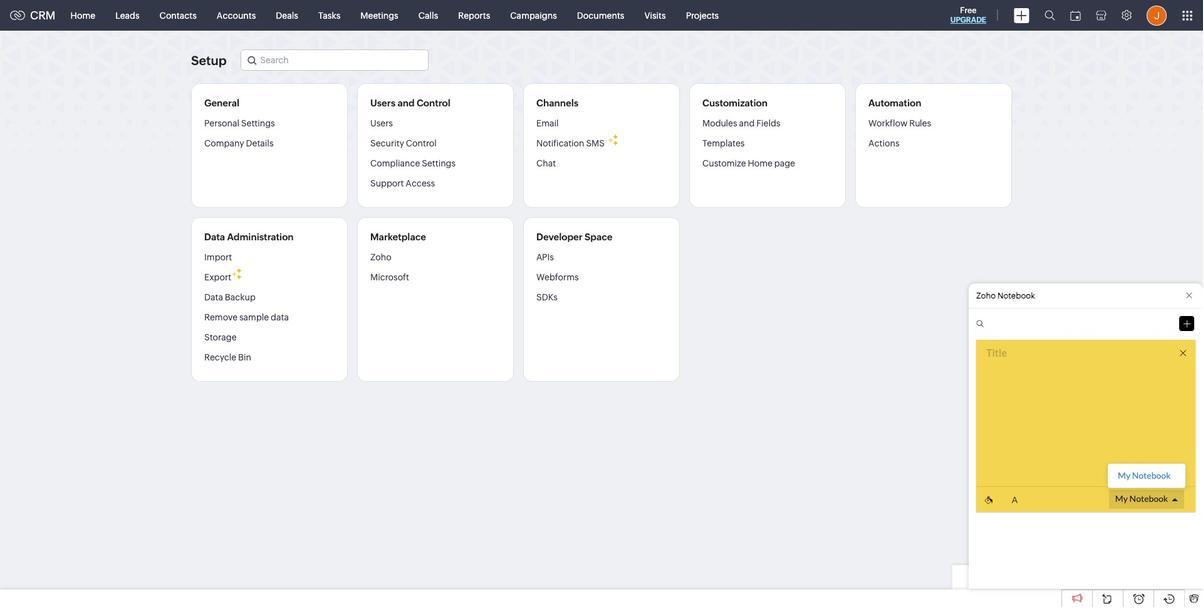Task type: vqa. For each thing, say whether or not it's contained in the screenshot.
17 within the Complete CRM Getting Started steps Nov 17
no



Task type: locate. For each thing, give the bounding box(es) containing it.
settings
[[241, 118, 275, 128], [422, 159, 456, 169]]

recycle bin link
[[204, 348, 251, 368]]

1 users from the top
[[370, 98, 395, 108]]

1 vertical spatial users
[[370, 118, 393, 128]]

profile image
[[1147, 5, 1167, 25]]

leads link
[[105, 0, 150, 30]]

1 vertical spatial home
[[748, 159, 773, 169]]

1 vertical spatial settings
[[422, 159, 456, 169]]

users up security
[[370, 118, 393, 128]]

1 vertical spatial and
[[739, 118, 755, 128]]

data up import
[[204, 232, 225, 243]]

workflow rules
[[869, 118, 931, 128]]

users
[[370, 98, 395, 108], [370, 118, 393, 128]]

microsoft link
[[370, 268, 409, 288]]

0 vertical spatial settings
[[241, 118, 275, 128]]

users up users link
[[370, 98, 395, 108]]

search image
[[1045, 10, 1055, 21]]

notification
[[536, 138, 584, 149]]

settings for personal settings
[[241, 118, 275, 128]]

create menu element
[[1006, 0, 1037, 30]]

1 horizontal spatial settings
[[422, 159, 456, 169]]

0 vertical spatial users
[[370, 98, 395, 108]]

1 horizontal spatial and
[[739, 118, 755, 128]]

visits link
[[634, 0, 676, 30]]

1 vertical spatial control
[[406, 138, 437, 149]]

rules
[[909, 118, 931, 128]]

backup
[[225, 293, 256, 303]]

developer
[[536, 232, 583, 243]]

0 vertical spatial and
[[398, 98, 415, 108]]

data down export link
[[204, 293, 223, 303]]

home left page
[[748, 159, 773, 169]]

email link
[[536, 118, 559, 133]]

deals link
[[266, 0, 308, 30]]

personal settings link
[[204, 118, 275, 133]]

campaigns link
[[500, 0, 567, 30]]

settings for compliance settings
[[422, 159, 456, 169]]

personal settings
[[204, 118, 275, 128]]

and up security control
[[398, 98, 415, 108]]

0 horizontal spatial home
[[71, 10, 95, 20]]

recycle bin
[[204, 353, 251, 363]]

1 horizontal spatial home
[[748, 159, 773, 169]]

storage
[[204, 333, 237, 343]]

control
[[417, 98, 450, 108], [406, 138, 437, 149]]

data inside the 'data backup' link
[[204, 293, 223, 303]]

home inside customize home page link
[[748, 159, 773, 169]]

settings up details
[[241, 118, 275, 128]]

workflow
[[869, 118, 908, 128]]

company details
[[204, 138, 274, 149]]

meetings
[[361, 10, 398, 20]]

access
[[406, 179, 435, 189]]

import
[[204, 253, 232, 263]]

search element
[[1037, 0, 1063, 31]]

crm link
[[10, 9, 56, 22]]

1 horizontal spatial zoho
[[976, 291, 996, 301]]

documents
[[577, 10, 624, 20]]

modules and fields
[[702, 118, 780, 128]]

free upgrade
[[950, 6, 986, 24]]

settings up access
[[422, 159, 456, 169]]

0 vertical spatial zoho
[[370, 253, 391, 263]]

leads
[[115, 10, 139, 20]]

0 vertical spatial home
[[71, 10, 95, 20]]

free
[[960, 6, 977, 15]]

chat
[[536, 159, 556, 169]]

2 data from the top
[[204, 293, 223, 303]]

reports
[[458, 10, 490, 20]]

workflow rules link
[[869, 118, 931, 133]]

contacts
[[160, 10, 197, 20]]

remove sample data
[[204, 313, 289, 323]]

webforms
[[536, 273, 579, 283]]

0 vertical spatial data
[[204, 232, 225, 243]]

customize home page
[[702, 159, 795, 169]]

export
[[204, 273, 231, 283]]

None field
[[241, 50, 429, 71]]

accounts
[[217, 10, 256, 20]]

and left fields
[[739, 118, 755, 128]]

1 data from the top
[[204, 232, 225, 243]]

zoho up the microsoft link
[[370, 253, 391, 263]]

sample
[[239, 313, 269, 323]]

data for data administration
[[204, 232, 225, 243]]

zoho
[[370, 253, 391, 263], [976, 291, 996, 301]]

notification sms link
[[536, 133, 605, 154]]

apis
[[536, 253, 554, 263]]

2 users from the top
[[370, 118, 393, 128]]

home
[[71, 10, 95, 20], [748, 159, 773, 169]]

projects
[[686, 10, 719, 20]]

security control link
[[370, 133, 437, 154]]

control up security control
[[417, 98, 450, 108]]

zoho for zoho
[[370, 253, 391, 263]]

Search text field
[[241, 50, 428, 70]]

1 vertical spatial zoho
[[976, 291, 996, 301]]

0 horizontal spatial zoho
[[370, 253, 391, 263]]

create menu image
[[1014, 8, 1030, 23]]

visits
[[644, 10, 666, 20]]

tasks
[[318, 10, 340, 20]]

general
[[204, 98, 239, 108]]

email
[[536, 118, 559, 128]]

data backup link
[[204, 288, 256, 308]]

templates
[[702, 138, 745, 149]]

profile element
[[1139, 0, 1174, 30]]

1 vertical spatial data
[[204, 293, 223, 303]]

bin
[[238, 353, 251, 363]]

marketplace
[[370, 232, 426, 243]]

accounts link
[[207, 0, 266, 30]]

apis link
[[536, 252, 554, 268]]

tasks link
[[308, 0, 350, 30]]

sdks
[[536, 293, 558, 303]]

0 horizontal spatial and
[[398, 98, 415, 108]]

sms
[[586, 138, 605, 149]]

control up "compliance settings" link
[[406, 138, 437, 149]]

zoho left notebook
[[976, 291, 996, 301]]

users link
[[370, 118, 393, 133]]

0 horizontal spatial settings
[[241, 118, 275, 128]]

home right crm
[[71, 10, 95, 20]]

0 vertical spatial control
[[417, 98, 450, 108]]

chat link
[[536, 154, 556, 174]]



Task type: describe. For each thing, give the bounding box(es) containing it.
recycle
[[204, 353, 236, 363]]

crm
[[30, 9, 56, 22]]

and for modules
[[739, 118, 755, 128]]

templates link
[[702, 133, 745, 154]]

calendar image
[[1070, 10, 1081, 20]]

users for users
[[370, 118, 393, 128]]

data backup
[[204, 293, 256, 303]]

upgrade
[[950, 16, 986, 24]]

and for users
[[398, 98, 415, 108]]

setup
[[191, 53, 227, 67]]

import link
[[204, 252, 232, 268]]

reports link
[[448, 0, 500, 30]]

support
[[370, 179, 404, 189]]

notification sms
[[536, 138, 605, 149]]

data
[[271, 313, 289, 323]]

sdks link
[[536, 288, 558, 308]]

automation
[[869, 98, 921, 108]]

personal
[[204, 118, 239, 128]]

details
[[246, 138, 274, 149]]

export link
[[204, 268, 231, 288]]

remove
[[204, 313, 238, 323]]

security control
[[370, 138, 437, 149]]

webforms link
[[536, 268, 579, 288]]

meetings link
[[350, 0, 408, 30]]

home link
[[61, 0, 105, 30]]

calls link
[[408, 0, 448, 30]]

documents link
[[567, 0, 634, 30]]

modules
[[702, 118, 737, 128]]

users for users and control
[[370, 98, 395, 108]]

developer space
[[536, 232, 613, 243]]

zoho for zoho notebook
[[976, 291, 996, 301]]

support access link
[[370, 174, 435, 194]]

customize
[[702, 159, 746, 169]]

actions
[[869, 138, 900, 149]]

data for data backup
[[204, 293, 223, 303]]

page
[[774, 159, 795, 169]]

actions link
[[869, 133, 900, 154]]

customize home page link
[[702, 154, 795, 174]]

administration
[[227, 232, 294, 243]]

channels
[[536, 98, 578, 108]]

notebook
[[998, 291, 1035, 301]]

home inside home link
[[71, 10, 95, 20]]

company
[[204, 138, 244, 149]]

microsoft
[[370, 273, 409, 283]]

support access
[[370, 179, 435, 189]]

compliance settings link
[[370, 154, 456, 174]]

storage link
[[204, 328, 237, 348]]

company details link
[[204, 133, 274, 154]]

remove sample data link
[[204, 308, 289, 328]]

compliance settings
[[370, 159, 456, 169]]

calls
[[418, 10, 438, 20]]

projects link
[[676, 0, 729, 30]]

compliance
[[370, 159, 420, 169]]

customization
[[702, 98, 768, 108]]

zoho notebook
[[976, 291, 1035, 301]]

zoho link
[[370, 252, 391, 268]]

modules and fields link
[[702, 118, 780, 133]]

space
[[585, 232, 613, 243]]

security
[[370, 138, 404, 149]]

campaigns
[[510, 10, 557, 20]]

deals
[[276, 10, 298, 20]]

contacts link
[[150, 0, 207, 30]]

users and control
[[370, 98, 450, 108]]

data administration
[[204, 232, 294, 243]]



